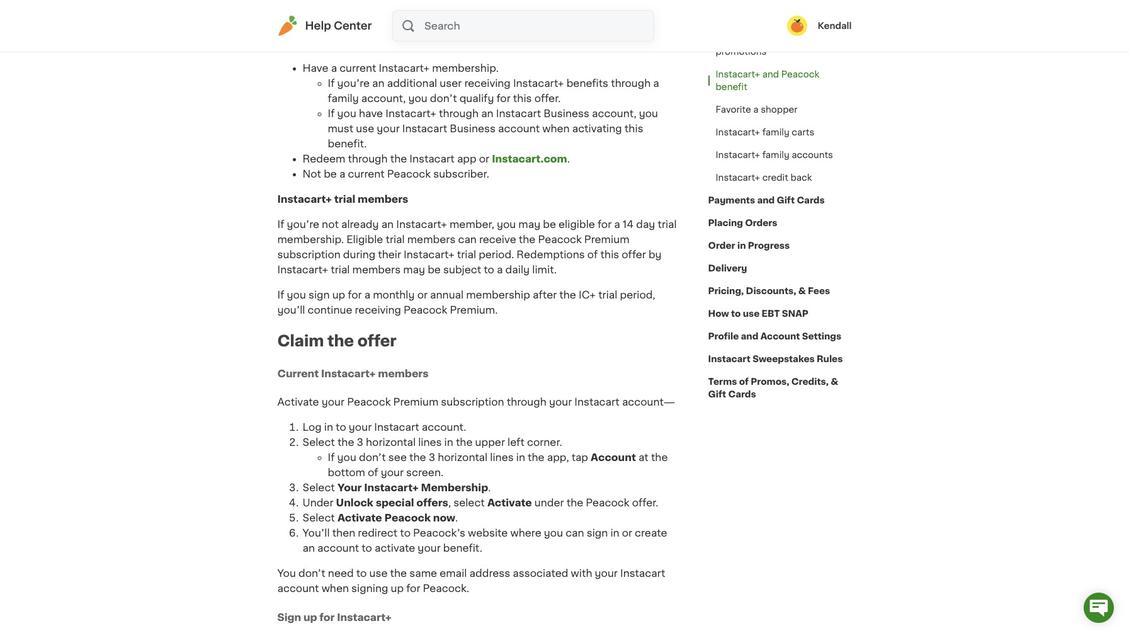 Task type: vqa. For each thing, say whether or not it's contained in the screenshot.
Apples for Honeycrisp
no



Task type: describe. For each thing, give the bounding box(es) containing it.
select for select your instacart+ membership . under unlock special offers , select activate under the peacock offer. select activate peacock now . you'll then redirect to peacock's website where you can sign in or create an account to activate your benefit.
[[303, 483, 335, 493]]

your up log
[[322, 397, 345, 407]]

trial right day
[[658, 219, 677, 229]]

you inside "select your instacart+ membership . under unlock special offers , select activate under the peacock offer. select activate peacock now . you'll then redirect to peacock's website where you can sign in or create an account to activate your benefit."
[[544, 528, 563, 538]]

peacock up log in to your instacart account. at the bottom
[[347, 397, 391, 407]]

for inside the if you're not already an instacart+ member, you may be eligible for a 14 day trial membership. eligible trial members can receive the peacock premium subscription during their instacart+ trial period. redemptions of this offer by instacart+ trial members may be subject to a daily limit.
[[598, 219, 612, 229]]

peacock's
[[413, 528, 466, 538]]

snap
[[782, 309, 809, 318]]

placing
[[708, 219, 743, 227]]

not
[[322, 219, 339, 229]]

the inside the if you're not already an instacart+ member, you may be eligible for a 14 day trial membership. eligible trial members can receive the peacock premium subscription during their instacart+ trial period. redemptions of this offer by instacart+ trial members may be subject to a daily limit.
[[519, 234, 536, 244]]

app
[[457, 154, 477, 164]]

in down account.
[[445, 437, 453, 447]]

instacart+ up you'll
[[278, 264, 328, 275]]

family for instacart+ family accounts
[[763, 151, 790, 159]]

favorite a shopper
[[716, 105, 798, 114]]

peacock down special
[[385, 513, 431, 523]]

when inside you don't need to use the same email address associated with your instacart account when signing up for peacock.
[[322, 584, 349, 594]]

instacart+ credit back
[[716, 173, 812, 182]]

instacart+ trial members
[[278, 194, 408, 204]]

instacart+ family carts
[[716, 128, 815, 137]]

1 horizontal spatial offer
[[421, 4, 460, 18]]

select the 3 horizontal lines in the upper left corner.
[[303, 437, 562, 447]]

qualifying
[[278, 4, 361, 18]]

1 horizontal spatial may
[[519, 219, 541, 229]]

eligible
[[559, 219, 595, 229]]

sign up for instacart+
[[278, 612, 392, 622]]

premium.
[[450, 305, 498, 315]]

0 vertical spatial current
[[340, 63, 376, 73]]

instacart inside you don't need to use the same email address associated with your instacart account when signing up for peacock.
[[621, 568, 666, 578]]

instacart+ up additional
[[379, 63, 430, 73]]

trial up subject
[[457, 249, 476, 259]]

receiving inside if you sign up for a monthly or annual membership after the ic+ trial period, you'll continue receiving peacock premium.
[[355, 305, 401, 315]]

up inside you don't need to use the same email address associated with your instacart account when signing up for peacock.
[[391, 584, 404, 594]]

members up subject
[[407, 234, 456, 244]]

claim
[[278, 334, 324, 348]]

user avatar image
[[788, 16, 808, 36]]

the inside have a current instacart+ membership. if you're an additional user receiving instacart+ benefits through a family account, you don't qualify for this offer. if you have instacart+ through an instacart business account, you must use your instacart business account when activating this benefit. redeem through the instacart app or instacart.com . not be a current peacock subscriber.
[[390, 154, 407, 164]]

instacart+ down claim the offer
[[321, 369, 376, 379]]

settings
[[802, 332, 842, 341]]

use inside have a current instacart+ membership. if you're an additional user receiving instacart+ benefits through a family account, you don't qualify for this offer. if you have instacart+ through an instacart business account, you must use your instacart business account when activating this benefit. redeem through the instacart app or instacart.com . not be a current peacock subscriber.
[[356, 123, 374, 133]]

instacart+ inside instacart+ partnership promotions
[[716, 35, 760, 43]]

must—
[[446, 38, 483, 48]]

members up already
[[358, 194, 408, 204]]

create
[[635, 528, 668, 538]]

their
[[378, 249, 401, 259]]

the inside "select your instacart+ membership . under unlock special offers , select activate under the peacock offer. select activate peacock now . you'll then redirect to peacock's website where you can sign in or create an account to activate your benefit."
[[567, 498, 584, 508]]

in right the "order"
[[738, 241, 746, 250]]

instacart+ left benefits at the right
[[513, 78, 564, 88]]

select your instacart+ membership . under unlock special offers , select activate under the peacock offer. select activate peacock now . you'll then redirect to peacock's website where you can sign in or create an account to activate your benefit.
[[303, 483, 668, 553]]

trial up not
[[334, 194, 356, 204]]

for inside have a current instacart+ membership. if you're an additional user receiving instacart+ benefits through a family account, you don't qualify for this offer. if you have instacart+ through an instacart business account, you must use your instacart business account when activating this benefit. redeem through the instacart app or instacart.com . not be a current peacock subscriber.
[[497, 93, 511, 103]]

1 vertical spatial account
[[591, 452, 636, 463]]

1 horizontal spatial gift
[[777, 196, 795, 205]]

1 horizontal spatial activate
[[338, 513, 382, 523]]

instacart+ inside "select your instacart+ membership . under unlock special offers , select activate under the peacock offer. select activate peacock now . you'll then redirect to peacock's website where you can sign in or create an account to activate your benefit."
[[364, 483, 419, 493]]

subscriber.
[[434, 169, 489, 179]]

this down center
[[346, 38, 364, 48]]

benefit. inside "select your instacart+ membership . under unlock special offers , select activate under the peacock offer. select activate peacock now . you'll then redirect to peacock's website where you can sign in or create an account to activate your benefit."
[[443, 543, 482, 553]]

instacart down profile
[[708, 355, 751, 363]]

in down left
[[516, 452, 525, 463]]

1 vertical spatial 3
[[429, 452, 435, 463]]

discounts,
[[746, 287, 797, 295]]

to inside the if you're not already an instacart+ member, you may be eligible for a 14 day trial membership. eligible trial members can receive the peacock premium subscription during their instacart+ trial period. redemptions of this offer by instacart+ trial members may be subject to a daily limit.
[[484, 264, 494, 275]]

1 horizontal spatial .
[[488, 483, 491, 493]]

your inside have a current instacart+ membership. if you're an additional user receiving instacart+ benefits through a family account, you don't qualify for this offer. if you have instacart+ through an instacart business account, you must use your instacart business account when activating this benefit. redeem through the instacart app or instacart.com . not be a current peacock subscriber.
[[377, 123, 400, 133]]

under
[[535, 498, 564, 508]]

screen.
[[406, 468, 444, 478]]

peacock down tap
[[586, 498, 630, 508]]

profile
[[708, 332, 739, 341]]

at the bottom of your screen.
[[328, 452, 668, 478]]

an up the have
[[372, 78, 385, 88]]

promos,
[[751, 377, 790, 386]]

select
[[454, 498, 485, 508]]

with
[[571, 568, 592, 578]]

0 vertical spatial activate
[[278, 397, 319, 407]]

redemptions
[[517, 249, 585, 259]]

now
[[433, 513, 455, 523]]

instacart+ up their
[[396, 219, 447, 229]]

activate your peacock premium subscription through your instacart account—
[[278, 397, 675, 407]]

of inside the if you're not already an instacart+ member, you may be eligible for a 14 day trial membership. eligible trial members can receive the peacock premium subscription during their instacart+ trial period. redemptions of this offer by instacart+ trial members may be subject to a daily limit.
[[588, 249, 598, 259]]

fees
[[808, 287, 830, 295]]

trial down during
[[331, 264, 350, 275]]

2 vertical spatial be
[[428, 264, 441, 275]]

instacart+ partnership promotions
[[716, 35, 814, 56]]

you're inside have a current instacart+ membership. if you're an additional user receiving instacart+ benefits through a family account, you don't qualify for this offer. if you have instacart+ through an instacart business account, you must use your instacart business account when activating this benefit. redeem through the instacart app or instacart.com . not be a current peacock subscriber.
[[337, 78, 370, 88]]

instacart+ down additional
[[386, 108, 437, 118]]

same
[[410, 568, 437, 578]]

peacock inside have a current instacart+ membership. if you're an additional user receiving instacart+ benefits through a family account, you don't qualify for this offer. if you have instacart+ through an instacart business account, you must use your instacart business account when activating this benefit. redeem through the instacart app or instacart.com . not be a current peacock subscriber.
[[387, 169, 431, 179]]

for inside you don't need to use the same email address associated with your instacart account when signing up for peacock.
[[407, 584, 421, 594]]

during
[[343, 249, 376, 259]]

terms
[[708, 377, 737, 386]]

0 horizontal spatial may
[[403, 264, 425, 275]]

1 vertical spatial current
[[348, 169, 385, 179]]

members down their
[[353, 264, 401, 275]]

to down redirect
[[362, 543, 372, 553]]

through up left
[[507, 397, 547, 407]]

to up the activate
[[400, 528, 411, 538]]

account inside you don't need to use the same email address associated with your instacart account when signing up for peacock.
[[278, 584, 319, 594]]

can inside "select your instacart+ membership . under unlock special offers , select activate under the peacock offer. select activate peacock now . you'll then redirect to peacock's website where you can sign in or create an account to activate your benefit."
[[566, 528, 584, 538]]

1 vertical spatial don't
[[359, 452, 386, 463]]

an inside the if you're not already an instacart+ member, you may be eligible for a 14 day trial membership. eligible trial members can receive the peacock premium subscription during their instacart+ trial period. redemptions of this offer by instacart+ trial members may be subject to a daily limit.
[[382, 219, 394, 229]]

monthly
[[373, 290, 415, 300]]

offers
[[417, 498, 448, 508]]

account inside have a current instacart+ membership. if you're an additional user receiving instacart+ benefits through a family account, you don't qualify for this offer. if you have instacart+ through an instacart business account, you must use your instacart business account when activating this benefit. redeem through the instacart app or instacart.com . not be a current peacock subscriber.
[[498, 123, 540, 133]]

back
[[791, 173, 812, 182]]

the inside if you sign up for a monthly or annual membership after the ic+ trial period, you'll continue receiving peacock premium.
[[560, 290, 576, 300]]

0 vertical spatial cards
[[797, 196, 825, 205]]

if you sign up for a monthly or annual membership after the ic+ trial period, you'll continue receiving peacock premium.
[[278, 290, 656, 315]]

don't inside you don't need to use the same email address associated with your instacart account when signing up for peacock.
[[299, 568, 326, 578]]

by
[[649, 249, 662, 259]]

sign inside "select your instacart+ membership . under unlock special offers , select activate under the peacock offer. select activate peacock now . you'll then redirect to peacock's website where you can sign in or create an account to activate your benefit."
[[587, 528, 608, 538]]

don't inside have a current instacart+ membership. if you're an additional user receiving instacart+ benefits through a family account, you don't qualify for this offer. if you have instacart+ through an instacart business account, you must use your instacart business account when activating this benefit. redeem through the instacart app or instacart.com . not be a current peacock subscriber.
[[430, 93, 457, 103]]

need
[[328, 568, 354, 578]]

can inside the if you're not already an instacart+ member, you may be eligible for a 14 day trial membership. eligible trial members can receive the peacock premium subscription during their instacart+ trial period. redemptions of this offer by instacart+ trial members may be subject to a daily limit.
[[458, 234, 477, 244]]

members up log in to your instacart account. at the bottom
[[378, 369, 429, 379]]

in right log
[[324, 422, 333, 432]]

0 vertical spatial 3
[[357, 437, 363, 447]]

up inside if you sign up for a monthly or annual membership after the ic+ trial period, you'll continue receiving peacock premium.
[[332, 290, 345, 300]]

instacart+ inside instacart+ family carts link
[[716, 128, 760, 137]]

for inside if you sign up for a monthly or annual membership after the ic+ trial period, you'll continue receiving peacock premium.
[[348, 290, 362, 300]]

and for account
[[741, 332, 759, 341]]

instacart+ inside instacart+ and peacock benefit
[[716, 70, 760, 79]]

after
[[533, 290, 557, 300]]

0 vertical spatial business
[[544, 108, 590, 118]]

profile and account settings
[[708, 332, 842, 341]]

to right log
[[336, 422, 346, 432]]

0 vertical spatial horizontal
[[366, 437, 416, 447]]

qualify inside have a current instacart+ membership. if you're an additional user receiving instacart+ benefits through a family account, you don't qualify for this offer. if you have instacart+ through an instacart business account, you must use your instacart business account when activating this benefit. redeem through the instacart app or instacart.com . not be a current peacock subscriber.
[[460, 93, 494, 103]]

1 vertical spatial lines
[[490, 452, 514, 463]]

signing
[[352, 584, 388, 594]]

current instacart+ members
[[278, 369, 429, 379]]

how to use ebt snap
[[708, 309, 809, 318]]

to qualify for this promotion, you must—
[[278, 38, 483, 48]]

current
[[278, 369, 319, 379]]

sweepstakes
[[753, 355, 815, 363]]

0 vertical spatial &
[[799, 287, 806, 295]]

you inside if you sign up for a monthly or annual membership after the ic+ trial period, you'll continue receiving peacock premium.
[[287, 290, 306, 300]]

upper
[[475, 437, 505, 447]]

,
[[448, 498, 451, 508]]

must
[[328, 123, 354, 133]]

an up instacart.com link
[[481, 108, 494, 118]]

order in progress
[[708, 241, 790, 250]]

through down user at the top left of page
[[439, 108, 479, 118]]

not
[[303, 169, 321, 179]]

if for don't
[[328, 452, 335, 463]]

promotions
[[716, 47, 767, 56]]

member,
[[450, 219, 494, 229]]

then
[[332, 528, 355, 538]]

sign
[[278, 612, 301, 622]]

credit
[[763, 173, 789, 182]]

and for peacock
[[763, 70, 779, 79]]

app,
[[547, 452, 569, 463]]

to
[[278, 38, 289, 48]]

instacart left account—
[[575, 397, 620, 407]]

your inside you don't need to use the same email address associated with your instacart account when signing up for peacock.
[[595, 568, 618, 578]]

pricing,
[[708, 287, 744, 295]]

family inside have a current instacart+ membership. if you're an additional user receiving instacart+ benefits through a family account, you don't qualify for this offer. if you have instacart+ through an instacart business account, you must use your instacart business account when activating this benefit. redeem through the instacart app or instacart.com . not be a current peacock subscriber.
[[328, 93, 359, 103]]

0 horizontal spatial .
[[455, 513, 458, 523]]

1 vertical spatial business
[[450, 123, 496, 133]]

continue
[[308, 305, 352, 315]]

your inside the at the bottom of your screen.
[[381, 468, 404, 478]]

delivery
[[708, 264, 748, 273]]

receiving inside have a current instacart+ membership. if you're an additional user receiving instacart+ benefits through a family account, you don't qualify for this offer. if you have instacart+ through an instacart business account, you must use your instacart business account when activating this benefit. redeem through the instacart app or instacart.com . not be a current peacock subscriber.
[[465, 78, 511, 88]]

if for not
[[278, 219, 284, 229]]

instacart+ down not
[[278, 194, 332, 204]]

instacart up instacart.com link
[[496, 108, 541, 118]]

where
[[511, 528, 542, 538]]

membership
[[421, 483, 488, 493]]

see
[[389, 452, 407, 463]]

placing orders link
[[708, 212, 778, 234]]

payments
[[708, 196, 755, 205]]

instacart+ down signing
[[337, 612, 392, 622]]

if down have
[[328, 78, 335, 88]]

instacart+ up subject
[[404, 249, 455, 259]]

use inside "link"
[[743, 309, 760, 318]]

membership. inside have a current instacart+ membership. if you're an additional user receiving instacart+ benefits through a family account, you don't qualify for this offer. if you have instacart+ through an instacart business account, you must use your instacart business account when activating this benefit. redeem through the instacart app or instacart.com . not be a current peacock subscriber.
[[432, 63, 499, 73]]

period.
[[479, 249, 514, 259]]

payments and gift cards link
[[708, 189, 825, 212]]

instacart+ inside the instacart+ credit back link
[[716, 173, 760, 182]]

this inside the if you're not already an instacart+ member, you may be eligible for a 14 day trial membership. eligible trial members can receive the peacock premium subscription during their instacart+ trial period. redemptions of this offer by instacart+ trial members may be subject to a daily limit.
[[601, 249, 619, 259]]

trial up their
[[386, 234, 405, 244]]

redirect
[[358, 528, 398, 538]]

already
[[341, 219, 379, 229]]

1 vertical spatial subscription
[[441, 397, 504, 407]]

offer. inside "select your instacart+ membership . under unlock special offers , select activate under the peacock offer. select activate peacock now . you'll then redirect to peacock's website where you can sign in or create an account to activate your benefit."
[[632, 498, 659, 508]]

terms of promos, credits, & gift cards
[[708, 377, 839, 399]]

your
[[338, 483, 362, 493]]

instacart up subscriber.
[[410, 154, 455, 164]]

carts
[[792, 128, 815, 137]]

how to use ebt snap link
[[708, 302, 809, 325]]

0 horizontal spatial lines
[[418, 437, 442, 447]]

peacock inside instacart+ and peacock benefit
[[782, 70, 820, 79]]



Task type: locate. For each thing, give the bounding box(es) containing it.
1 vertical spatial or
[[417, 290, 428, 300]]

and
[[763, 70, 779, 79], [757, 196, 775, 205], [741, 332, 759, 341]]

2 horizontal spatial offer
[[622, 249, 646, 259]]

0 horizontal spatial horizontal
[[366, 437, 416, 447]]

you
[[278, 568, 296, 578]]

can up with
[[566, 528, 584, 538]]

accounts
[[792, 151, 833, 159]]

user
[[440, 78, 462, 88]]

2 vertical spatial or
[[622, 528, 633, 538]]

2 vertical spatial up
[[304, 612, 317, 622]]

2 horizontal spatial activate
[[488, 498, 532, 508]]

your down see
[[381, 468, 404, 478]]

0 vertical spatial when
[[543, 123, 570, 133]]

3 down log in to your instacart account. at the bottom
[[357, 437, 363, 447]]

your down peacock's
[[418, 543, 441, 553]]

benefit. up email
[[443, 543, 482, 553]]

activate down the current
[[278, 397, 319, 407]]

account up "instacart.com"
[[498, 123, 540, 133]]

in left "create"
[[611, 528, 620, 538]]

1 vertical spatial can
[[566, 528, 584, 538]]

1 vertical spatial family
[[763, 128, 790, 137]]

activate
[[278, 397, 319, 407], [488, 498, 532, 508], [338, 513, 382, 523]]

0 vertical spatial may
[[519, 219, 541, 229]]

2 vertical spatial and
[[741, 332, 759, 341]]

offer up must—
[[421, 4, 460, 18]]

activate
[[375, 543, 415, 553]]

terms of promos, credits, & gift cards link
[[708, 370, 852, 406]]

0 horizontal spatial 3
[[357, 437, 363, 447]]

you're left not
[[287, 219, 319, 229]]

at
[[639, 452, 649, 463]]

1 vertical spatial benefit.
[[443, 543, 482, 553]]

offer up current instacart+ members
[[358, 334, 397, 348]]

1 horizontal spatial account
[[761, 332, 800, 341]]

and inside instacart+ and peacock benefit
[[763, 70, 779, 79]]

a
[[331, 63, 337, 73], [653, 78, 659, 88], [754, 105, 759, 114], [340, 169, 345, 179], [614, 219, 620, 229], [497, 264, 503, 275], [365, 290, 371, 300]]

of inside the at the bottom of your screen.
[[368, 468, 378, 478]]

& down rules
[[831, 377, 839, 386]]

2 vertical spatial of
[[368, 468, 378, 478]]

if you don't see the 3 horizontal lines in the app, tap account
[[328, 452, 636, 463]]

0 vertical spatial premium
[[585, 234, 630, 244]]

0 horizontal spatial you're
[[287, 219, 319, 229]]

help
[[305, 21, 331, 31]]

family for instacart+ family carts
[[763, 128, 790, 137]]

1 vertical spatial membership.
[[278, 234, 344, 244]]

corner.
[[527, 437, 562, 447]]

instacart+ and peacock benefit
[[716, 70, 820, 91]]

email
[[440, 568, 467, 578]]

1 vertical spatial premium
[[393, 397, 439, 407]]

trial inside if you sign up for a monthly or annual membership after the ic+ trial period, you'll continue receiving peacock premium.
[[599, 290, 618, 300]]

up up continue
[[332, 290, 345, 300]]

0 horizontal spatial of
[[368, 468, 378, 478]]

may
[[519, 219, 541, 229], [403, 264, 425, 275]]

2 vertical spatial activate
[[338, 513, 382, 523]]

or inside have a current instacart+ membership. if you're an additional user receiving instacart+ benefits through a family account, you don't qualify for this offer. if you have instacart+ through an instacart business account, you must use your instacart business account when activating this benefit. redeem through the instacart app or instacart.com . not be a current peacock subscriber.
[[479, 154, 490, 164]]

offer. inside have a current instacart+ membership. if you're an additional user receiving instacart+ benefits through a family account, you don't qualify for this offer. if you have instacart+ through an instacart business account, you must use your instacart business account when activating this benefit. redeem through the instacart app or instacart.com . not be a current peacock subscriber.
[[535, 93, 561, 103]]

benefit
[[716, 83, 748, 91]]

of right the terms
[[739, 377, 749, 386]]

0 horizontal spatial account,
[[361, 93, 406, 103]]

trial right ic+
[[599, 290, 618, 300]]

1 vertical spatial sign
[[587, 528, 608, 538]]

membership. inside the if you're not already an instacart+ member, you may be eligible for a 14 day trial membership. eligible trial members can receive the peacock premium subscription during their instacart+ trial period. redemptions of this offer by instacart+ trial members may be subject to a daily limit.
[[278, 234, 344, 244]]

may up monthly
[[403, 264, 425, 275]]

how
[[708, 309, 729, 318]]

business up activating
[[544, 108, 590, 118]]

instacart+ up special
[[364, 483, 419, 493]]

2 vertical spatial select
[[303, 513, 335, 523]]

family up credit
[[763, 151, 790, 159]]

when down the need
[[322, 584, 349, 594]]

you inside the if you're not already an instacart+ member, you may be eligible for a 14 day trial membership. eligible trial members can receive the peacock premium subscription during their instacart+ trial period. redemptions of this offer by instacart+ trial members may be subject to a daily limit.
[[497, 219, 516, 229]]

special
[[376, 498, 414, 508]]

premium down 14
[[585, 234, 630, 244]]

instacart.com link
[[492, 154, 567, 164]]

if up "must"
[[328, 108, 335, 118]]

use down the have
[[356, 123, 374, 133]]

account
[[761, 332, 800, 341], [591, 452, 636, 463]]

0 horizontal spatial up
[[304, 612, 317, 622]]

or left annual
[[417, 290, 428, 300]]

up right sign
[[304, 612, 317, 622]]

1 vertical spatial you're
[[287, 219, 319, 229]]

0 horizontal spatial don't
[[299, 568, 326, 578]]

1 vertical spatial gift
[[708, 390, 726, 399]]

current up instacart+ trial members
[[348, 169, 385, 179]]

0 vertical spatial up
[[332, 290, 345, 300]]

1 horizontal spatial premium
[[585, 234, 630, 244]]

you're up the have
[[337, 78, 370, 88]]

if
[[328, 78, 335, 88], [328, 108, 335, 118], [278, 219, 284, 229], [278, 290, 284, 300], [328, 452, 335, 463]]

family
[[328, 93, 359, 103], [763, 128, 790, 137], [763, 151, 790, 159]]

instacart+ up the instacart+ credit back link
[[716, 151, 760, 159]]

current down to qualify for this promotion, you must—
[[340, 63, 376, 73]]

0 horizontal spatial &
[[799, 287, 806, 295]]

up right signing
[[391, 584, 404, 594]]

this left by
[[601, 249, 619, 259]]

peacock inside if you sign up for a monthly or annual membership after the ic+ trial period, you'll continue receiving peacock premium.
[[404, 305, 447, 315]]

credits,
[[792, 377, 829, 386]]

offer.
[[535, 93, 561, 103], [632, 498, 659, 508]]

your up bottom
[[349, 422, 372, 432]]

instacart sweepstakes rules
[[708, 355, 843, 363]]

0 horizontal spatial business
[[450, 123, 496, 133]]

through
[[611, 78, 651, 88], [439, 108, 479, 118], [348, 154, 388, 164], [507, 397, 547, 407]]

the inside you don't need to use the same email address associated with your instacart account when signing up for peacock.
[[390, 568, 407, 578]]

lines down upper
[[490, 452, 514, 463]]

1 vertical spatial horizontal
[[438, 452, 488, 463]]

horizontal down log in to your instacart account. at the bottom
[[366, 437, 416, 447]]

1 horizontal spatial you're
[[337, 78, 370, 88]]

& inside terms of promos, credits, & gift cards
[[831, 377, 839, 386]]

gift inside terms of promos, credits, & gift cards
[[708, 390, 726, 399]]

eligible
[[347, 234, 383, 244]]

cards inside terms of promos, credits, & gift cards
[[729, 390, 756, 399]]

order in progress link
[[708, 234, 790, 257]]

instacart+ up promotions
[[716, 35, 760, 43]]

if inside the if you're not already an instacart+ member, you may be eligible for a 14 day trial membership. eligible trial members can receive the peacock premium subscription during their instacart+ trial period. redemptions of this offer by instacart+ trial members may be subject to a daily limit.
[[278, 219, 284, 229]]

and inside "link"
[[741, 332, 759, 341]]

0 horizontal spatial subscription
[[278, 249, 341, 259]]

this right activating
[[625, 123, 644, 133]]

your inside "select your instacart+ membership . under unlock special offers , select activate under the peacock offer. select activate peacock now . you'll then redirect to peacock's website where you can sign in or create an account to activate your benefit."
[[418, 543, 441, 553]]

if inside if you sign up for a monthly or annual membership after the ic+ trial period, you'll continue receiving peacock premium.
[[278, 290, 284, 300]]

peacock inside the if you're not already an instacart+ member, you may be eligible for a 14 day trial membership. eligible trial members can receive the peacock premium subscription during their instacart+ trial period. redemptions of this offer by instacart+ trial members may be subject to a daily limit.
[[538, 234, 582, 244]]

2 vertical spatial offer
[[358, 334, 397, 348]]

or inside if you sign up for a monthly or annual membership after the ic+ trial period, you'll continue receiving peacock premium.
[[417, 290, 428, 300]]

of right bottom
[[368, 468, 378, 478]]

0 vertical spatial .
[[567, 154, 570, 164]]

through right benefits at the right
[[611, 78, 651, 88]]

help center
[[305, 21, 372, 31]]

0 horizontal spatial when
[[322, 584, 349, 594]]

of inside terms of promos, credits, & gift cards
[[739, 377, 749, 386]]

day
[[636, 219, 655, 229]]

1 horizontal spatial membership.
[[432, 63, 499, 73]]

subscription inside the if you're not already an instacart+ member, you may be eligible for a 14 day trial membership. eligible trial members can receive the peacock premium subscription during their instacart+ trial period. redemptions of this offer by instacart+ trial members may be subject to a daily limit.
[[278, 249, 341, 259]]

of
[[588, 249, 598, 259], [739, 377, 749, 386], [368, 468, 378, 478]]

receiving right user at the top left of page
[[465, 78, 511, 88]]

when inside have a current instacart+ membership. if you're an additional user receiving instacart+ benefits through a family account, you don't qualify for this offer. if you have instacart+ through an instacart business account, you must use your instacart business account when activating this benefit. redeem through the instacart app or instacart.com . not be a current peacock subscriber.
[[543, 123, 570, 133]]

in
[[738, 241, 746, 250], [324, 422, 333, 432], [445, 437, 453, 447], [516, 452, 525, 463], [611, 528, 620, 538]]

subscription
[[278, 249, 341, 259], [441, 397, 504, 407]]

you'll
[[278, 305, 305, 315]]

instacart+ inside instacart+ family accounts link
[[716, 151, 760, 159]]

if for sign
[[278, 290, 284, 300]]

1 horizontal spatial when
[[543, 123, 570, 133]]

peacock down annual
[[404, 305, 447, 315]]

account.
[[422, 422, 466, 432]]

0 vertical spatial of
[[588, 249, 598, 259]]

kendall link
[[788, 16, 852, 36]]

2 horizontal spatial up
[[391, 584, 404, 594]]

account, up activating
[[592, 108, 637, 118]]

1 horizontal spatial offer.
[[632, 498, 659, 508]]

1 horizontal spatial 3
[[429, 452, 435, 463]]

0 horizontal spatial premium
[[393, 397, 439, 407]]

1 vertical spatial qualify
[[460, 93, 494, 103]]

have a current instacart+ membership. if you're an additional user receiving instacart+ benefits through a family account, you don't qualify for this offer. if you have instacart+ through an instacart business account, you must use your instacart business account when activating this benefit. redeem through the instacart app or instacart.com . not be a current peacock subscriber.
[[303, 63, 659, 179]]

this up instacart.com link
[[513, 93, 532, 103]]

14
[[623, 219, 634, 229]]

account inside "select your instacart+ membership . under unlock special offers , select activate under the peacock offer. select activate peacock now . you'll then redirect to peacock's website where you can sign in or create an account to activate your benefit."
[[318, 543, 359, 553]]

0 horizontal spatial gift
[[708, 390, 726, 399]]

the inside the at the bottom of your screen.
[[651, 452, 668, 463]]

benefit. down "must"
[[328, 138, 367, 149]]

0 vertical spatial qualify
[[292, 38, 326, 48]]

instacart+ family accounts
[[716, 151, 833, 159]]

promotion,
[[367, 38, 422, 48]]

tap
[[572, 452, 588, 463]]

0 vertical spatial you're
[[337, 78, 370, 88]]

3 select from the top
[[303, 513, 335, 523]]

account down you
[[278, 584, 319, 594]]

pricing, discounts, & fees
[[708, 287, 830, 295]]

offer
[[421, 4, 460, 18], [622, 249, 646, 259], [358, 334, 397, 348]]

0 vertical spatial benefit.
[[328, 138, 367, 149]]

0 vertical spatial offer
[[421, 4, 460, 18]]

1 horizontal spatial don't
[[359, 452, 386, 463]]

a inside if you sign up for a monthly or annual membership after the ic+ trial period, you'll continue receiving peacock premium.
[[365, 290, 371, 300]]

qualify down user at the top left of page
[[460, 93, 494, 103]]

1 vertical spatial and
[[757, 196, 775, 205]]

subscription up account.
[[441, 397, 504, 407]]

membership.
[[432, 63, 499, 73], [278, 234, 344, 244]]

instacart+ family carts link
[[708, 121, 822, 144]]

receive
[[479, 234, 516, 244]]

current
[[340, 63, 376, 73], [348, 169, 385, 179]]

instacart+
[[716, 35, 760, 43], [379, 63, 430, 73], [716, 70, 760, 79], [513, 78, 564, 88], [386, 108, 437, 118], [716, 128, 760, 137], [716, 151, 760, 159], [716, 173, 760, 182], [278, 194, 332, 204], [396, 219, 447, 229], [404, 249, 455, 259], [278, 264, 328, 275], [321, 369, 376, 379], [364, 483, 419, 493], [337, 612, 392, 622]]

0 vertical spatial membership.
[[432, 63, 499, 73]]

1 horizontal spatial account,
[[592, 108, 637, 118]]

an inside "select your instacart+ membership . under unlock special offers , select activate under the peacock offer. select activate peacock now . you'll then redirect to peacock's website where you can sign in or create an account to activate your benefit."
[[303, 543, 315, 553]]

1 horizontal spatial subscription
[[441, 397, 504, 407]]

select down "under"
[[303, 513, 335, 523]]

left
[[508, 437, 525, 447]]

be left eligible
[[543, 219, 556, 229]]

your up corner.
[[549, 397, 572, 407]]

0 vertical spatial be
[[324, 169, 337, 179]]

2 vertical spatial don't
[[299, 568, 326, 578]]

2 select from the top
[[303, 483, 335, 493]]

daily
[[506, 264, 530, 275]]

favorite a shopper link
[[708, 98, 806, 121]]

1 horizontal spatial lines
[[490, 452, 514, 463]]

offer inside the if you're not already an instacart+ member, you may be eligible for a 14 day trial membership. eligible trial members can receive the peacock premium subscription during their instacart+ trial period. redemptions of this offer by instacart+ trial members may be subject to a daily limit.
[[622, 249, 646, 259]]

ic+
[[579, 290, 596, 300]]

gift down credit
[[777, 196, 795, 205]]

center
[[334, 21, 372, 31]]

1 select from the top
[[303, 437, 335, 447]]

0 vertical spatial family
[[328, 93, 359, 103]]

0 horizontal spatial be
[[324, 169, 337, 179]]

Search search field
[[423, 11, 654, 41]]

account
[[498, 123, 540, 133], [318, 543, 359, 553], [278, 584, 319, 594]]

up
[[332, 290, 345, 300], [391, 584, 404, 594], [304, 612, 317, 622]]

sign inside if you sign up for a monthly or annual membership after the ic+ trial period, you'll continue receiving peacock premium.
[[309, 290, 330, 300]]

you
[[425, 38, 444, 48], [408, 93, 428, 103], [337, 108, 357, 118], [639, 108, 658, 118], [497, 219, 516, 229], [287, 290, 306, 300], [337, 452, 357, 463], [544, 528, 563, 538]]

be inside have a current instacart+ membership. if you're an additional user receiving instacart+ benefits through a family account, you don't qualify for this offer. if you have instacart+ through an instacart business account, you must use your instacart business account when activating this benefit. redeem through the instacart app or instacart.com . not be a current peacock subscriber.
[[324, 169, 337, 179]]

instacart+ credit back link
[[708, 166, 820, 189]]

1 vertical spatial be
[[543, 219, 556, 229]]

if up bottom
[[328, 452, 335, 463]]

select up "under"
[[303, 483, 335, 493]]

account inside "link"
[[761, 332, 800, 341]]

1 vertical spatial activate
[[488, 498, 532, 508]]

use
[[356, 123, 374, 133], [743, 309, 760, 318], [369, 568, 388, 578]]

1 horizontal spatial can
[[566, 528, 584, 538]]

0 vertical spatial account
[[761, 332, 800, 341]]

instacart+ partnership promotions link
[[708, 28, 852, 63]]

& left fees
[[799, 287, 806, 295]]

of down eligible
[[588, 249, 598, 259]]

peacock down instacart+ partnership promotions link
[[782, 70, 820, 79]]

activate down unlock
[[338, 513, 382, 523]]

to inside "link"
[[731, 309, 741, 318]]

an
[[372, 78, 385, 88], [481, 108, 494, 118], [382, 219, 394, 229], [303, 543, 315, 553]]

rules
[[817, 355, 843, 363]]

an down you'll
[[303, 543, 315, 553]]

the
[[391, 4, 417, 18], [390, 154, 407, 164], [519, 234, 536, 244], [560, 290, 576, 300], [328, 334, 354, 348], [338, 437, 354, 447], [456, 437, 473, 447], [410, 452, 426, 463], [528, 452, 545, 463], [651, 452, 668, 463], [567, 498, 584, 508], [390, 568, 407, 578]]

1 vertical spatial offer
[[622, 249, 646, 259]]

1 horizontal spatial be
[[428, 264, 441, 275]]

to down period.
[[484, 264, 494, 275]]

or inside "select your instacart+ membership . under unlock special offers , select activate under the peacock offer. select activate peacock now . you'll then redirect to peacock's website where you can sign in or create an account to activate your benefit."
[[622, 528, 633, 538]]

. inside have a current instacart+ membership. if you're an additional user receiving instacart+ benefits through a family account, you don't qualify for this offer. if you have instacart+ through an instacart business account, you must use your instacart business account when activating this benefit. redeem through the instacart app or instacart.com . not be a current peacock subscriber.
[[567, 154, 570, 164]]

instacart up see
[[374, 422, 419, 432]]

to right the how
[[731, 309, 741, 318]]

under
[[303, 498, 334, 508]]

and down instacart+ partnership promotions
[[763, 70, 779, 79]]

1 horizontal spatial qualify
[[460, 93, 494, 103]]

receiving down monthly
[[355, 305, 401, 315]]

1 horizontal spatial up
[[332, 290, 345, 300]]

0 horizontal spatial benefit.
[[328, 138, 367, 149]]

use inside you don't need to use the same email address associated with your instacart account when signing up for peacock.
[[369, 568, 388, 578]]

2 vertical spatial .
[[455, 513, 458, 523]]

help center link
[[278, 16, 372, 36]]

you're inside the if you're not already an instacart+ member, you may be eligible for a 14 day trial membership. eligible trial members can receive the peacock premium subscription during their instacart+ trial period. redemptions of this offer by instacart+ trial members may be subject to a daily limit.
[[287, 219, 319, 229]]

1 vertical spatial .
[[488, 483, 491, 493]]

and down the 'how to use ebt snap' "link"
[[741, 332, 759, 341]]

instacart down additional
[[402, 123, 447, 133]]

1 vertical spatial may
[[403, 264, 425, 275]]

instacart+ up payments
[[716, 173, 760, 182]]

0 horizontal spatial activate
[[278, 397, 319, 407]]

instacart image
[[278, 16, 298, 36]]

0 vertical spatial don't
[[430, 93, 457, 103]]

peacock up redemptions
[[538, 234, 582, 244]]

0 horizontal spatial can
[[458, 234, 477, 244]]

1 horizontal spatial of
[[588, 249, 598, 259]]

and for gift
[[757, 196, 775, 205]]

benefit. inside have a current instacart+ membership. if you're an additional user receiving instacart+ benefits through a family account, you don't qualify for this offer. if you have instacart+ through an instacart business account, you must use your instacart business account when activating this benefit. redeem through the instacart app or instacart.com . not be a current peacock subscriber.
[[328, 138, 367, 149]]

kendall
[[818, 21, 852, 30]]

2 horizontal spatial of
[[739, 377, 749, 386]]

through down "must"
[[348, 154, 388, 164]]

premium inside the if you're not already an instacart+ member, you may be eligible for a 14 day trial membership. eligible trial members can receive the peacock premium subscription during their instacart+ trial period. redemptions of this offer by instacart+ trial members may be subject to a daily limit.
[[585, 234, 630, 244]]

can
[[458, 234, 477, 244], [566, 528, 584, 538]]

profile and account settings link
[[708, 325, 842, 348]]

additional
[[387, 78, 437, 88]]

in inside "select your instacart+ membership . under unlock special offers , select activate under the peacock offer. select activate peacock now . you'll then redirect to peacock's website where you can sign in or create an account to activate your benefit."
[[611, 528, 620, 538]]

0 vertical spatial can
[[458, 234, 477, 244]]

0 horizontal spatial account
[[591, 452, 636, 463]]

account up sweepstakes
[[761, 332, 800, 341]]

ebt
[[762, 309, 780, 318]]

to inside you don't need to use the same email address associated with your instacart account when signing up for peacock.
[[356, 568, 367, 578]]

offer left by
[[622, 249, 646, 259]]

instacart.com
[[492, 154, 567, 164]]

shopper
[[761, 105, 798, 114]]

0 horizontal spatial receiving
[[355, 305, 401, 315]]

qualifying for the offer
[[278, 4, 460, 18]]

0 vertical spatial receiving
[[465, 78, 511, 88]]

if left not
[[278, 219, 284, 229]]

to up signing
[[356, 568, 367, 578]]

be down redeem in the left top of the page
[[324, 169, 337, 179]]

horizontal up membership
[[438, 452, 488, 463]]

0 vertical spatial use
[[356, 123, 374, 133]]

use left "ebt"
[[743, 309, 760, 318]]

business
[[544, 108, 590, 118], [450, 123, 496, 133]]

0 horizontal spatial membership.
[[278, 234, 344, 244]]

0 vertical spatial account,
[[361, 93, 406, 103]]

associated
[[513, 568, 569, 578]]

select for select the 3 horizontal lines in the upper left corner.
[[303, 437, 335, 447]]

0 vertical spatial offer.
[[535, 93, 561, 103]]

and down the instacart+ credit back link
[[757, 196, 775, 205]]

if up you'll
[[278, 290, 284, 300]]

premium up account.
[[393, 397, 439, 407]]

0 vertical spatial gift
[[777, 196, 795, 205]]

1 vertical spatial receiving
[[355, 305, 401, 315]]

have
[[303, 63, 329, 73]]

don't right you
[[299, 568, 326, 578]]



